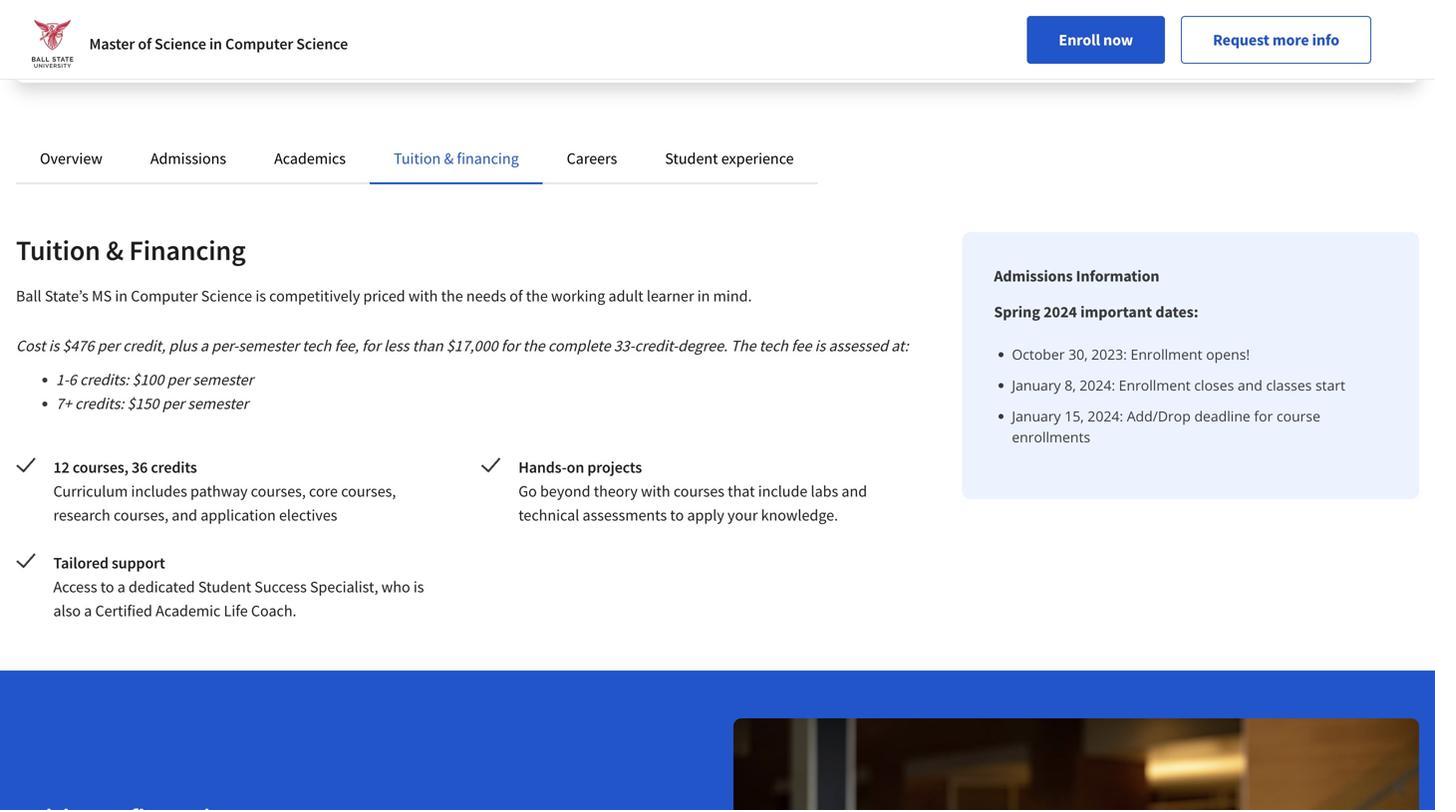 Task type: describe. For each thing, give the bounding box(es) containing it.
dedicated
[[129, 577, 195, 597]]

12
[[53, 457, 70, 477]]

enrollments
[[1012, 428, 1090, 446]]

start
[[1316, 376, 1346, 395]]

2024
[[1044, 302, 1077, 322]]

ms
[[92, 286, 112, 306]]

working
[[551, 286, 605, 306]]

the left complete
[[523, 336, 545, 356]]

ball state university logo image
[[32, 20, 73, 68]]

credits
[[151, 457, 197, 477]]

on for projects
[[567, 457, 584, 477]]

and inside 12 courses, 36 credits curriculum includes pathway courses, core courses, research courses, and application electives
[[172, 505, 197, 525]]

0 horizontal spatial with
[[408, 286, 438, 306]]

computer for science
[[225, 34, 293, 54]]

labs
[[811, 481, 838, 501]]

36
[[132, 457, 148, 477]]

spring
[[994, 302, 1040, 322]]

enrollment for 2023:
[[1131, 345, 1203, 364]]

opens!
[[1206, 345, 1250, 364]]

0 horizontal spatial a
[[84, 601, 92, 621]]

october
[[1012, 345, 1065, 364]]

30,
[[1068, 345, 1088, 364]]

8,
[[1065, 376, 1076, 395]]

plus
[[169, 336, 197, 356]]

master
[[89, 34, 135, 54]]

hands- for hands-on learning from anywhere, no travel required
[[1102, 20, 1144, 38]]

request more info button
[[1181, 16, 1371, 64]]

go
[[518, 481, 537, 501]]

student inside the tailored support access to a dedicated student success specialist, who is also a certified academic life coach.
[[198, 577, 251, 597]]

0 vertical spatial credits:
[[80, 370, 129, 390]]

life
[[224, 601, 248, 621]]

learner
[[647, 286, 694, 306]]

that
[[728, 481, 755, 501]]

certified
[[95, 601, 152, 621]]

tailored
[[53, 553, 109, 573]]

spring 2024 important dates:
[[994, 302, 1199, 322]]

1 vertical spatial credits:
[[75, 394, 124, 414]]

is inside the tailored support access to a dedicated student success specialist, who is also a certified academic life coach.
[[413, 577, 424, 597]]

hands-on learning from anywhere, no travel required
[[1102, 20, 1358, 58]]

6
[[69, 370, 77, 390]]

than
[[412, 336, 443, 356]]

support
[[112, 553, 165, 573]]

university
[[169, 20, 228, 38]]

enrollment for 2024:
[[1119, 376, 1191, 395]]

october 30, 2023: enrollment opens! list item
[[1012, 344, 1387, 365]]

33-
[[614, 336, 635, 356]]

computer for ms
[[131, 286, 198, 306]]

projects
[[587, 457, 642, 477]]

on for learning
[[1144, 20, 1159, 38]]

courses, down includes
[[114, 505, 169, 525]]

enroll now button
[[1027, 16, 1165, 64]]

complete
[[548, 336, 611, 356]]

and inside hands-on projects go beyond theory with courses that include labs and technical assessments to apply your knowledge.
[[842, 481, 867, 501]]

& for financing
[[106, 233, 124, 268]]

offered
[[48, 20, 91, 38]]

adult
[[608, 286, 644, 306]]

january 8, 2024: enrollment closes and classes start
[[1012, 376, 1346, 395]]

travel
[[1325, 20, 1358, 38]]

request more info
[[1213, 30, 1339, 50]]

coach.
[[251, 601, 297, 621]]

research
[[53, 505, 110, 525]]

fee,
[[334, 336, 359, 356]]

classes
[[1266, 376, 1312, 395]]

core
[[309, 481, 338, 501]]

enroll
[[1059, 30, 1100, 50]]

0 horizontal spatial of
[[138, 34, 151, 54]]

january for january 8, 2024: enrollment closes and classes start
[[1012, 376, 1061, 395]]

january 15, 2024: add/drop deadline for course enrollments
[[1012, 407, 1320, 446]]

courses
[[674, 481, 725, 501]]

2 tech from the left
[[759, 336, 788, 356]]

in for ms
[[115, 286, 128, 306]]

january 15, 2024: add/drop deadline for course enrollments list item
[[1012, 406, 1387, 447]]

1 horizontal spatial a
[[117, 577, 125, 597]]

overview link
[[40, 148, 102, 168]]

1-6 credits: $100 per semester 7+ credits: $150 per semester
[[56, 370, 253, 414]]

admissions information
[[994, 266, 1160, 286]]

admissions for admissions information
[[994, 266, 1073, 286]]

overview
[[40, 148, 102, 168]]

knowledge.
[[761, 505, 838, 525]]

theory
[[594, 481, 638, 501]]

tailored support access to a dedicated student success specialist, who is also a certified academic life coach.
[[53, 553, 424, 621]]

2 vertical spatial semester
[[188, 394, 248, 414]]

success
[[254, 577, 307, 597]]

specialist,
[[310, 577, 378, 597]]

0 vertical spatial per
[[97, 336, 120, 356]]

student experience link
[[665, 148, 794, 168]]

hands-on projects go beyond theory with courses that include labs and technical assessments to apply your knowledge.
[[518, 457, 867, 525]]

technical
[[518, 505, 579, 525]]

dates:
[[1155, 302, 1199, 322]]

academic
[[156, 601, 221, 621]]

tuition for tuition & financing
[[394, 148, 441, 168]]

from
[[1212, 20, 1240, 38]]

careers link
[[567, 148, 617, 168]]

your
[[728, 505, 758, 525]]

request
[[1213, 30, 1269, 50]]

competitively
[[269, 286, 360, 306]]

courses, right core
[[341, 481, 396, 501]]

in for science
[[209, 34, 222, 54]]

with inside hands-on projects go beyond theory with courses that include labs and technical assessments to apply your knowledge.
[[641, 481, 670, 501]]

anywhere,
[[1243, 20, 1304, 38]]

degree.
[[678, 336, 728, 356]]

cost
[[16, 336, 45, 356]]

is right fee
[[815, 336, 825, 356]]

$17,000
[[446, 336, 498, 356]]

enroll now
[[1059, 30, 1133, 50]]

tuition & financing
[[16, 233, 246, 268]]

closes
[[1194, 376, 1234, 395]]

assessments
[[583, 505, 667, 525]]

science for science
[[296, 34, 348, 54]]

0 horizontal spatial ball
[[16, 286, 41, 306]]

2 vertical spatial per
[[162, 394, 184, 414]]



Task type: vqa. For each thing, say whether or not it's contained in the screenshot.
courses
yes



Task type: locate. For each thing, give the bounding box(es) containing it.
ball left state's
[[16, 286, 41, 306]]

2023:
[[1091, 345, 1127, 364]]

assessed
[[829, 336, 888, 356]]

2 horizontal spatial a
[[200, 336, 208, 356]]

0 vertical spatial &
[[444, 148, 454, 168]]

0 horizontal spatial in
[[115, 286, 128, 306]]

credits: right 7+
[[75, 394, 124, 414]]

1 vertical spatial of
[[509, 286, 523, 306]]

ball
[[111, 20, 133, 38], [16, 286, 41, 306]]

1 vertical spatial a
[[117, 577, 125, 597]]

for inside the january 15, 2024: add/drop deadline for course enrollments
[[1254, 407, 1273, 426]]

on inside hands-on projects go beyond theory with courses that include labs and technical assessments to apply your knowledge.
[[567, 457, 584, 477]]

1 tech from the left
[[302, 336, 331, 356]]

1 horizontal spatial student
[[665, 148, 718, 168]]

0 horizontal spatial on
[[567, 457, 584, 477]]

more
[[1273, 30, 1309, 50]]

for right $17,000
[[501, 336, 520, 356]]

experience
[[721, 148, 794, 168]]

financing
[[129, 233, 246, 268]]

credit-
[[635, 336, 678, 356]]

to inside hands-on projects go beyond theory with courses that include labs and technical assessments to apply your knowledge.
[[670, 505, 684, 525]]

to left apply
[[670, 505, 684, 525]]

in right "ms"
[[115, 286, 128, 306]]

1 vertical spatial on
[[567, 457, 584, 477]]

enrollment inside list item
[[1131, 345, 1203, 364]]

0 horizontal spatial &
[[106, 233, 124, 268]]

1 horizontal spatial tuition
[[394, 148, 441, 168]]

0 horizontal spatial student
[[198, 577, 251, 597]]

1 vertical spatial per
[[167, 370, 189, 390]]

offered by ball state university
[[48, 20, 228, 38]]

student experience
[[665, 148, 794, 168]]

admissions
[[150, 148, 226, 168], [994, 266, 1073, 286]]

2 horizontal spatial for
[[1254, 407, 1273, 426]]

academics link
[[274, 148, 346, 168]]

is left "competitively"
[[255, 286, 266, 306]]

per-
[[211, 336, 238, 356]]

tech left fee
[[759, 336, 788, 356]]

mind.
[[713, 286, 752, 306]]

now
[[1103, 30, 1133, 50]]

admissions up spring
[[994, 266, 1073, 286]]

january 8, 2024: enrollment closes and classes start list item
[[1012, 375, 1387, 396]]

& left financing
[[444, 148, 454, 168]]

cost is $476 per credit, plus a per-semester tech fee, for less than $17,000 for the complete 33-credit-degree. the tech fee is assessed at:
[[16, 336, 909, 356]]

in
[[209, 34, 222, 54], [115, 286, 128, 306], [697, 286, 710, 306]]

1 horizontal spatial to
[[670, 505, 684, 525]]

january inside list item
[[1012, 376, 1061, 395]]

1 vertical spatial ball
[[16, 286, 41, 306]]

curriculum
[[53, 481, 128, 501]]

0 vertical spatial ball
[[111, 20, 133, 38]]

of right 'master'
[[138, 34, 151, 54]]

january inside the january 15, 2024: add/drop deadline for course enrollments
[[1012, 407, 1061, 426]]

courses, up electives
[[251, 481, 306, 501]]

enrollment inside list item
[[1119, 376, 1191, 395]]

0 horizontal spatial computer
[[131, 286, 198, 306]]

january
[[1012, 376, 1061, 395], [1012, 407, 1061, 426]]

1 vertical spatial to
[[100, 577, 114, 597]]

fee
[[791, 336, 812, 356]]

2024: inside the january 15, 2024: add/drop deadline for course enrollments
[[1088, 407, 1123, 426]]

hands- inside hands-on learning from anywhere, no travel required
[[1102, 20, 1144, 38]]

per right $100
[[167, 370, 189, 390]]

0 horizontal spatial and
[[172, 505, 197, 525]]

2 vertical spatial a
[[84, 601, 92, 621]]

credits:
[[80, 370, 129, 390], [75, 394, 124, 414]]

0 vertical spatial and
[[1238, 376, 1263, 395]]

1 vertical spatial 2024:
[[1088, 407, 1123, 426]]

in right state
[[209, 34, 222, 54]]

access
[[53, 577, 97, 597]]

0 horizontal spatial to
[[100, 577, 114, 597]]

tech left fee, at the left
[[302, 336, 331, 356]]

a
[[200, 336, 208, 356], [117, 577, 125, 597], [84, 601, 92, 621]]

state
[[136, 20, 166, 38]]

0 horizontal spatial tech
[[302, 336, 331, 356]]

tuition & financing link
[[394, 148, 519, 168]]

the
[[731, 336, 756, 356]]

to inside the tailored support access to a dedicated student success specialist, who is also a certified academic life coach.
[[100, 577, 114, 597]]

at:
[[891, 336, 909, 356]]

1 vertical spatial january
[[1012, 407, 1061, 426]]

hands- for hands-on projects go beyond theory with courses that include labs and technical assessments to apply your knowledge.
[[518, 457, 567, 477]]

and right labs
[[842, 481, 867, 501]]

1 horizontal spatial in
[[209, 34, 222, 54]]

0 vertical spatial on
[[1144, 20, 1159, 38]]

a right also
[[84, 601, 92, 621]]

in left mind.
[[697, 286, 710, 306]]

who
[[381, 577, 410, 597]]

1 horizontal spatial on
[[1144, 20, 1159, 38]]

is right who
[[413, 577, 424, 597]]

information
[[1076, 266, 1160, 286]]

tuition left financing
[[394, 148, 441, 168]]

for right fee, at the left
[[362, 336, 381, 356]]

info
[[1312, 30, 1339, 50]]

0 vertical spatial of
[[138, 34, 151, 54]]

list containing october 30, 2023: enrollment opens!
[[1002, 344, 1387, 447]]

12 courses, 36 credits curriculum includes pathway courses, core courses, research courses, and application electives
[[53, 457, 396, 525]]

0 vertical spatial semester
[[238, 336, 299, 356]]

tech
[[302, 336, 331, 356], [759, 336, 788, 356]]

1 horizontal spatial &
[[444, 148, 454, 168]]

0 vertical spatial to
[[670, 505, 684, 525]]

is right cost
[[49, 336, 59, 356]]

includes
[[131, 481, 187, 501]]

tuition
[[394, 148, 441, 168], [16, 233, 100, 268]]

admissions for admissions
[[150, 148, 226, 168]]

$150
[[127, 394, 159, 414]]

on up beyond
[[567, 457, 584, 477]]

1-
[[56, 370, 69, 390]]

per right $476
[[97, 336, 120, 356]]

financing
[[457, 148, 519, 168]]

enrollment up add/drop
[[1119, 376, 1191, 395]]

pathway
[[190, 481, 248, 501]]

on
[[1144, 20, 1159, 38], [567, 457, 584, 477]]

per right $150
[[162, 394, 184, 414]]

tuition for tuition & financing
[[16, 233, 100, 268]]

master of science in computer science
[[89, 34, 348, 54]]

0 vertical spatial student
[[665, 148, 718, 168]]

2024: for add/drop
[[1088, 407, 1123, 426]]

credit,
[[123, 336, 166, 356]]

credits: right '6'
[[80, 370, 129, 390]]

academics
[[274, 148, 346, 168]]

1 horizontal spatial tech
[[759, 336, 788, 356]]

for left course at bottom
[[1254, 407, 1273, 426]]

hands- inside hands-on projects go beyond theory with courses that include labs and technical assessments to apply your knowledge.
[[518, 457, 567, 477]]

of right needs
[[509, 286, 523, 306]]

0 horizontal spatial tuition
[[16, 233, 100, 268]]

and right closes
[[1238, 376, 1263, 395]]

7+
[[56, 394, 72, 414]]

1 horizontal spatial ball
[[111, 20, 133, 38]]

2024: for enrollment
[[1080, 376, 1115, 395]]

and inside list item
[[1238, 376, 1263, 395]]

careers
[[567, 148, 617, 168]]

ball state's ms in computer science is competitively priced with the needs of the working adult learner in mind.
[[16, 286, 755, 306]]

0 horizontal spatial hands-
[[518, 457, 567, 477]]

2 january from the top
[[1012, 407, 1061, 426]]

0 vertical spatial january
[[1012, 376, 1061, 395]]

& for financing
[[444, 148, 454, 168]]

january for january 15, 2024: add/drop deadline for course enrollments
[[1012, 407, 1061, 426]]

a left per-
[[200, 336, 208, 356]]

admissions up financing
[[150, 148, 226, 168]]

is
[[255, 286, 266, 306], [49, 336, 59, 356], [815, 336, 825, 356], [413, 577, 424, 597]]

1 january from the top
[[1012, 376, 1061, 395]]

& up "ms"
[[106, 233, 124, 268]]

1 vertical spatial with
[[641, 481, 670, 501]]

by
[[94, 20, 108, 38]]

include
[[758, 481, 808, 501]]

per
[[97, 336, 120, 356], [167, 370, 189, 390], [162, 394, 184, 414]]

of
[[138, 34, 151, 54], [509, 286, 523, 306]]

1 vertical spatial student
[[198, 577, 251, 597]]

january up enrollments
[[1012, 407, 1061, 426]]

the left working on the left
[[526, 286, 548, 306]]

on inside hands-on learning from anywhere, no travel required
[[1144, 20, 1159, 38]]

1 vertical spatial enrollment
[[1119, 376, 1191, 395]]

1 vertical spatial hands-
[[518, 457, 567, 477]]

1 horizontal spatial admissions
[[994, 266, 1073, 286]]

student left experience
[[665, 148, 718, 168]]

0 vertical spatial enrollment
[[1131, 345, 1203, 364]]

apply
[[687, 505, 724, 525]]

1 horizontal spatial of
[[509, 286, 523, 306]]

deadline
[[1194, 407, 1251, 426]]

2024: right 8,
[[1080, 376, 1115, 395]]

to up certified
[[100, 577, 114, 597]]

computer
[[225, 34, 293, 54], [131, 286, 198, 306]]

electives
[[279, 505, 337, 525]]

the left needs
[[441, 286, 463, 306]]

0 vertical spatial computer
[[225, 34, 293, 54]]

tuition up state's
[[16, 233, 100, 268]]

1 horizontal spatial with
[[641, 481, 670, 501]]

state's
[[45, 286, 88, 306]]

1 vertical spatial admissions
[[994, 266, 1073, 286]]

on up required
[[1144, 20, 1159, 38]]

1 vertical spatial tuition
[[16, 233, 100, 268]]

0 vertical spatial hands-
[[1102, 20, 1144, 38]]

0 vertical spatial tuition
[[394, 148, 441, 168]]

2 horizontal spatial and
[[1238, 376, 1263, 395]]

2024:
[[1080, 376, 1115, 395], [1088, 407, 1123, 426]]

hands- up go
[[518, 457, 567, 477]]

application
[[201, 505, 276, 525]]

a up certified
[[117, 577, 125, 597]]

courses,
[[73, 457, 129, 477], [251, 481, 306, 501], [341, 481, 396, 501], [114, 505, 169, 525]]

2024: right 15,
[[1088, 407, 1123, 426]]

1 vertical spatial &
[[106, 233, 124, 268]]

admissions link
[[150, 148, 226, 168]]

enrollment up january 8, 2024: enrollment closes and classes start
[[1131, 345, 1203, 364]]

1 vertical spatial and
[[842, 481, 867, 501]]

hands- up required
[[1102, 20, 1144, 38]]

1 horizontal spatial and
[[842, 481, 867, 501]]

less
[[384, 336, 409, 356]]

2 vertical spatial and
[[172, 505, 197, 525]]

1 horizontal spatial for
[[501, 336, 520, 356]]

0 vertical spatial a
[[200, 336, 208, 356]]

1 horizontal spatial hands-
[[1102, 20, 1144, 38]]

15,
[[1065, 407, 1084, 426]]

2 horizontal spatial in
[[697, 286, 710, 306]]

ball right by
[[111, 20, 133, 38]]

and down includes
[[172, 505, 197, 525]]

0 horizontal spatial admissions
[[150, 148, 226, 168]]

with up assessments
[[641, 481, 670, 501]]

list
[[1002, 344, 1387, 447]]

student
[[665, 148, 718, 168], [198, 577, 251, 597]]

1 vertical spatial computer
[[131, 286, 198, 306]]

courses, up 'curriculum'
[[73, 457, 129, 477]]

0 horizontal spatial for
[[362, 336, 381, 356]]

2024: inside the january 8, 2024: enrollment closes and classes start list item
[[1080, 376, 1115, 395]]

0 vertical spatial 2024:
[[1080, 376, 1115, 395]]

hands-
[[1102, 20, 1144, 38], [518, 457, 567, 477]]

student up life
[[198, 577, 251, 597]]

0 vertical spatial with
[[408, 286, 438, 306]]

0 vertical spatial admissions
[[150, 148, 226, 168]]

1 horizontal spatial computer
[[225, 34, 293, 54]]

1 vertical spatial semester
[[193, 370, 253, 390]]

science for ms
[[201, 286, 252, 306]]

with right priced
[[408, 286, 438, 306]]

january down october
[[1012, 376, 1061, 395]]



